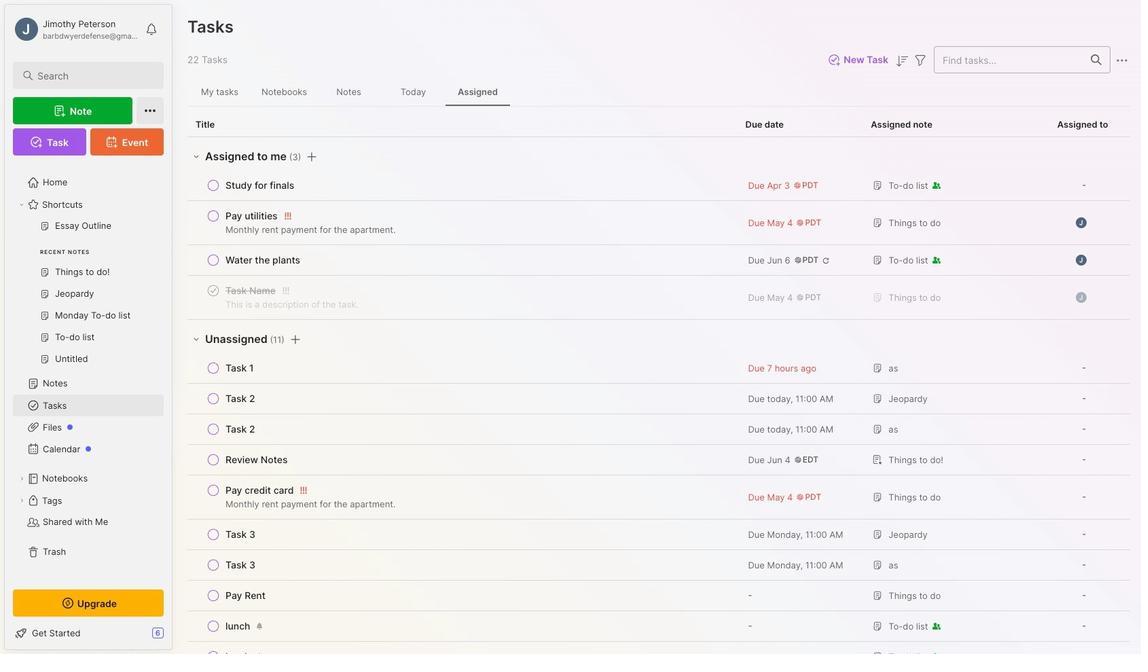 Task type: locate. For each thing, give the bounding box(es) containing it.
row
[[188, 171, 1131, 201], [196, 176, 729, 195], [188, 201, 1131, 245], [196, 207, 729, 239], [188, 245, 1131, 276], [196, 251, 729, 270], [188, 276, 1131, 320], [196, 281, 729, 314], [188, 353, 1131, 384], [196, 359, 729, 378], [188, 384, 1131, 414], [196, 389, 729, 408], [188, 414, 1131, 445], [196, 420, 729, 439], [188, 445, 1131, 476], [196, 450, 729, 470], [188, 476, 1131, 520], [196, 481, 729, 514], [188, 520, 1131, 550], [196, 525, 729, 544], [188, 550, 1131, 581], [196, 556, 729, 575], [188, 581, 1131, 612], [196, 586, 729, 605], [188, 612, 1131, 642], [196, 617, 729, 636], [188, 642, 1131, 654], [196, 648, 729, 654]]

lunch 15 cell
[[226, 650, 250, 654]]

more actions and view options image
[[1114, 52, 1131, 68]]

task 3 11 cell
[[226, 528, 256, 542]]

pay credit card 10 cell
[[226, 484, 294, 497]]

None search field
[[37, 67, 152, 84]]

Sort tasks by… field
[[894, 52, 910, 69]]

Find tasks… text field
[[935, 49, 1083, 71]]

group
[[13, 215, 164, 378]]

cell
[[738, 642, 863, 654]]

pay rent 13 cell
[[226, 589, 266, 603]]

none search field inside 'main' element
[[37, 67, 152, 84]]

pay utilities 2 cell
[[226, 209, 278, 223]]

group inside tree
[[13, 215, 164, 378]]

row group
[[188, 137, 1131, 654]]

main element
[[0, 0, 177, 654]]

expand tags image
[[18, 497, 26, 505]]

Account field
[[13, 16, 139, 43]]

study for finals 1 cell
[[226, 179, 294, 192]]

Filter tasks field
[[913, 51, 929, 68]]

tree
[[5, 164, 172, 578]]



Task type: vqa. For each thing, say whether or not it's contained in the screenshot.
Plate.
no



Task type: describe. For each thing, give the bounding box(es) containing it.
filter tasks image
[[913, 52, 929, 68]]

task 2 8 cell
[[226, 423, 255, 436]]

More actions and view options field
[[1111, 51, 1131, 68]]

create a task image
[[304, 148, 320, 165]]

task name 4 cell
[[226, 284, 276, 298]]

create a task image
[[287, 331, 304, 348]]

task 1 6 cell
[[226, 361, 254, 375]]

task 2 7 cell
[[226, 392, 255, 406]]

collapse assignedtome image
[[191, 151, 202, 162]]

lunch 14 cell
[[226, 620, 250, 633]]

review notes 9 cell
[[226, 453, 288, 467]]

task 3 12 cell
[[226, 559, 256, 572]]

Help and Learning task checklist field
[[5, 622, 172, 644]]

click to collapse image
[[172, 629, 182, 645]]

tree inside 'main' element
[[5, 164, 172, 578]]

collapse unassigned image
[[191, 334, 202, 345]]

expand notebooks image
[[18, 475, 26, 483]]

Search text field
[[37, 69, 152, 82]]

water the plants 3 cell
[[226, 253, 300, 267]]



